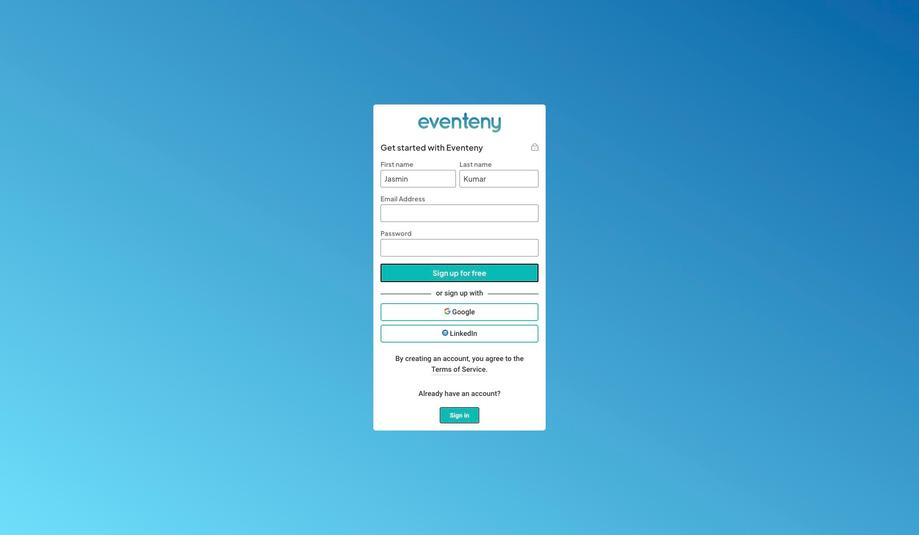 Task type: vqa. For each thing, say whether or not it's contained in the screenshot.
Secure form icon
yes



Task type: describe. For each thing, give the bounding box(es) containing it.
secure form image
[[531, 144, 539, 151]]

google signup image
[[444, 308, 450, 314]]

linkedin image
[[442, 330, 448, 336]]



Task type: locate. For each thing, give the bounding box(es) containing it.
None text field
[[381, 170, 456, 188]]

None submit
[[381, 264, 539, 282]]

None email field
[[381, 205, 539, 222]]

None text field
[[460, 170, 539, 188]]

None password field
[[381, 239, 539, 257]]

eventeny logo image
[[416, 105, 503, 141]]



